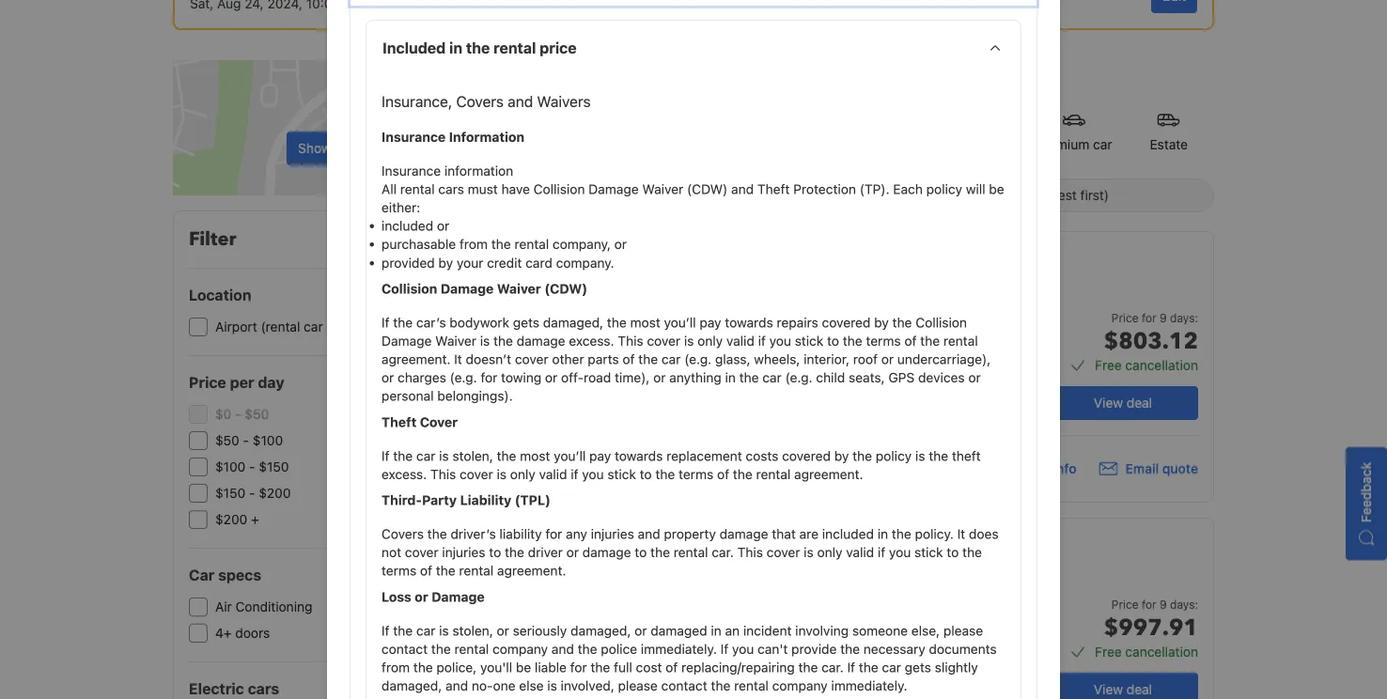 Task type: vqa. For each thing, say whether or not it's contained in the screenshot.
THE 4 SEATS to the bottom
no



Task type: locate. For each thing, give the bounding box(es) containing it.
- for $100
[[249, 459, 255, 475]]

0 horizontal spatial contact
[[382, 641, 428, 657]]

damage left that
[[720, 526, 768, 542]]

1 unlimited from the top
[[896, 352, 954, 368]]

bags
[[781, 352, 811, 368], [781, 639, 811, 654]]

the left policy.
[[892, 526, 912, 542]]

the down provide
[[799, 660, 818, 675]]

automatic up undercarriage),
[[896, 326, 958, 341]]

included in the rental price
[[383, 39, 577, 57]]

be inside insurance information all rental cars must have collision damage waiver (cdw) and theft protection (tp). each policy will be either: included or purchasable from the rental company, or provided by your credit card company.
[[989, 181, 1005, 197]]

waiver down the credit
[[497, 281, 541, 296]]

- for $150
[[249, 485, 255, 501]]

1 vertical spatial automatic
[[896, 612, 958, 628]]

rental down property on the bottom
[[674, 545, 708, 560]]

seats
[[743, 326, 776, 341], [743, 612, 776, 628]]

if for if the car is stolen, the most you'll pay towards replacement costs covered by the policy is the theft excess. this cover is only valid if you stick to the terms of the rental agreement.
[[382, 448, 390, 464]]

3 left wheels,
[[732, 352, 740, 368]]

view deal button down $803.12
[[1048, 386, 1198, 420]]

cars right 24
[[833, 60, 877, 91]]

gets inside 'if the car's bodywork gets damaged, the most you'll pay towards repairs covered by the collision damage waiver is the damage excess.  this cover is only valid if you stick to the terms of the rental agreement. it doesn't cover other parts of the car (e.g. glass, wheels, interior, roof or undercarriage), or charges (e.g. for towing or off-road time), or anything in the car (e.g. child seats, gps devices or personal belongings).'
[[513, 315, 540, 330]]

price for price (lowest first)
[[999, 188, 1029, 203]]

rental down costs
[[756, 467, 791, 482]]

1 5 seats from the top
[[732, 326, 776, 341]]

view deal button for $803.12
[[1048, 386, 1198, 420]]

price up $997.91
[[1112, 598, 1139, 611]]

1 vertical spatial contact
[[661, 678, 708, 694]]

price inside price for 9 days: $803.12
[[1112, 311, 1139, 324]]

- for $0
[[235, 407, 241, 422]]

days: up $997.91
[[1170, 598, 1198, 611]]

2 product card group from the top
[[528, 518, 1214, 699]]

2 deal from the top
[[1127, 682, 1152, 697]]

9 for $997.91
[[1160, 598, 1167, 611]]

unlimited for product card "group" containing $997.91's rome ciampino airport button
[[896, 639, 954, 654]]

repairs
[[777, 315, 819, 330]]

1 horizontal spatial only
[[698, 333, 723, 349]]

automatic
[[896, 326, 958, 341], [896, 612, 958, 628]]

rome ciampino airport button down wheels,
[[709, 384, 853, 400]]

1 free from the top
[[1095, 358, 1122, 373]]

damage down the any
[[583, 545, 631, 560]]

1 horizontal spatial be
[[989, 181, 1005, 197]]

2 horizontal spatial terms
[[866, 333, 901, 349]]

1 insurance from the top
[[382, 129, 446, 145]]

1 5 from the top
[[732, 326, 740, 341]]

0 vertical spatial 5 seats
[[732, 326, 776, 341]]

1 rome ciampino airport from the top
[[709, 384, 853, 399]]

or down the any
[[566, 545, 579, 560]]

rental inside dropdown button
[[494, 39, 536, 57]]

0 horizontal spatial waiver
[[435, 333, 477, 349]]

1 view deal button from the top
[[1048, 386, 1198, 420]]

company down seriously
[[493, 641, 548, 657]]

1 vertical spatial unlimited
[[896, 639, 954, 654]]

2 9 from the top
[[1160, 598, 1167, 611]]

$200 up +
[[259, 485, 291, 501]]

1 horizontal spatial from
[[460, 237, 488, 252]]

0 vertical spatial waiver
[[642, 181, 684, 197]]

if inside 'if the car's bodywork gets damaged, the most you'll pay towards repairs covered by the collision damage waiver is the damage excess.  this cover is only valid if you stick to the terms of the rental agreement. it doesn't cover other parts of the car (e.g. glass, wheels, interior, roof or undercarriage), or charges (e.g. for towing or off-road time), or anything in the car (e.g. child seats, gps devices or personal belongings).'
[[382, 315, 390, 330]]

rome ciampino airport
[[709, 384, 853, 399], [709, 671, 853, 686]]

rome down the glass, in the right bottom of the page
[[709, 384, 744, 399]]

1 vertical spatial ciampino
[[748, 384, 806, 399]]

2 bags from the top
[[781, 639, 811, 654]]

you inside if the car is stolen, the most you'll pay towards replacement costs covered by the policy is the theft excess. this cover is only valid if you stick to the terms of the rental agreement.
[[582, 467, 604, 482]]

damage inside 'if the car's bodywork gets damaged, the most you'll pay towards repairs covered by the collision damage waiver is the damage excess.  this cover is only valid if you stick to the terms of the rental agreement. it doesn't cover other parts of the car (e.g. glass, wheels, interior, roof or undercarriage), or charges (e.g. for towing or off-road time), or anything in the car (e.g. child seats, gps devices or personal belongings).'
[[382, 333, 432, 349]]

0 horizontal spatial you'll
[[554, 448, 586, 464]]

0 vertical spatial deal
[[1127, 395, 1152, 411]]

2 rome ciampino airport from the top
[[709, 671, 853, 686]]

price
[[540, 39, 577, 57]]

0 horizontal spatial damage
[[517, 333, 565, 349]]

if inside if the car is stolen, the most you'll pay towards replacement costs covered by the policy is the theft excess. this cover is only valid if you stick to the terms of the rental agreement.
[[382, 448, 390, 464]]

that
[[772, 526, 796, 542]]

1 rome ciampino airport button from the top
[[709, 384, 853, 400]]

to right 'supplied by avis' image
[[640, 467, 652, 482]]

1 horizontal spatial most
[[630, 315, 661, 330]]

collision down provided
[[382, 281, 437, 296]]

5 for product card "group" containing $997.91's rome ciampino airport button
[[732, 612, 740, 628]]

towing
[[501, 370, 542, 385]]

5 seats up can't
[[732, 612, 776, 628]]

1 cancellation from the top
[[1126, 358, 1198, 373]]

2 free cancellation from the top
[[1095, 644, 1198, 660]]

this
[[618, 333, 644, 349], [430, 467, 456, 482], [738, 545, 763, 560]]

- up $150 - $200 at the bottom
[[249, 459, 255, 475]]

- for $50
[[243, 433, 249, 448]]

center)
[[327, 319, 370, 335]]

1 vertical spatial policy
[[876, 448, 912, 464]]

product card group containing $803.12
[[528, 231, 1221, 503]]

for up the driver
[[546, 526, 562, 542]]

if the car is stolen, the most you'll pay towards replacement costs covered by the policy is the theft excess. this cover is only valid if you stick to the terms of the rental agreement.
[[382, 448, 981, 482]]

9 up $803.12
[[1160, 311, 1167, 324]]

2 horizontal spatial valid
[[846, 545, 874, 560]]

1 vertical spatial $100
[[215, 459, 246, 475]]

insurance for insurance information
[[382, 129, 446, 145]]

included
[[382, 218, 433, 234], [822, 526, 874, 542]]

1 vertical spatial days:
[[1170, 598, 1198, 611]]

be up "else"
[[516, 660, 531, 675]]

for up the involved,
[[570, 660, 587, 675]]

0 vertical spatial excess.
[[569, 333, 614, 349]]

- right '$0'
[[235, 407, 241, 422]]

1 vertical spatial waiver
[[497, 281, 541, 296]]

wheels,
[[754, 352, 800, 367]]

damaged, down police,
[[382, 678, 442, 694]]

included inside covers the driver's liability for any injuries and property damage that are included in the policy. it does not cover injuries to the driver or damage to the rental car. this cover is only valid if you stick to the terms of the rental agreement.
[[822, 526, 874, 542]]

$997.91
[[1104, 612, 1198, 643]]

cars inside insurance information all rental cars must have collision damage waiver (cdw) and theft protection (tp). each policy will be either: included or purchasable from the rental company, or provided by your credit card company.
[[438, 181, 464, 197]]

2 rome ciampino airport button from the top
[[709, 671, 853, 686]]

0 vertical spatial 9
[[1160, 311, 1167, 324]]

1 vertical spatial insurance
[[382, 163, 441, 178]]

(cdw)
[[687, 181, 728, 197], [544, 281, 588, 296]]

2 stolen, from the top
[[453, 623, 493, 638]]

damage inside insurance information all rental cars must have collision damage waiver (cdw) and theft protection (tp). each policy will be either: included or purchasable from the rental company, or provided by your credit card company.
[[589, 181, 639, 197]]

2 free from the top
[[1095, 644, 1122, 660]]

0 horizontal spatial if
[[571, 467, 579, 482]]

from left police,
[[382, 660, 410, 675]]

you'll up anything
[[664, 315, 696, 330]]

it inside covers the driver's liability for any injuries and property damage that are included in the policy. it does not cover injuries to the driver or damage to the rental car. this cover is only valid if you stick to the terms of the rental agreement.
[[957, 526, 966, 542]]

theft
[[757, 181, 790, 197], [382, 414, 417, 430]]

unlimited mileage up slightly
[[896, 639, 1005, 654]]

2 view deal button from the top
[[1048, 673, 1198, 699]]

in inside 'if the car's bodywork gets damaged, the most you'll pay towards repairs covered by the collision damage waiver is the damage excess.  this cover is only valid if you stick to the terms of the rental agreement. it doesn't cover other parts of the car (e.g. glass, wheels, interior, roof or undercarriage), or charges (e.g. for towing or off-road time), or anything in the car (e.g. child seats, gps devices or personal belongings).'
[[725, 370, 736, 385]]

0 horizontal spatial be
[[516, 660, 531, 675]]

2 large from the top
[[743, 639, 778, 654]]

$50
[[245, 407, 269, 422], [215, 433, 240, 448]]

1 vertical spatial agreement.
[[794, 467, 863, 482]]

car. inside if the car is stolen, or seriously damaged, or damaged in an incident involving someone else, please contact the rental company and the police immediately. if you can't provide the necessary documents from the police, you'll be liable for the full cost of replacing/repairing the car.   if the car gets slightly damaged, and no-one else is involved, please contact the rental company immediately.
[[822, 660, 844, 675]]

and left property on the bottom
[[638, 526, 660, 542]]

0 vertical spatial insurance
[[382, 129, 446, 145]]

0 horizontal spatial policy
[[876, 448, 912, 464]]

towards inside 'if the car's bodywork gets damaged, the most you'll pay towards repairs covered by the collision damage waiver is the damage excess.  this cover is only valid if you stick to the terms of the rental agreement. it doesn't cover other parts of the car (e.g. glass, wheels, interior, roof or undercarriage), or charges (e.g. for towing or off-road time), or anything in the car (e.g. child seats, gps devices or personal belongings).'
[[725, 315, 773, 330]]

1 automatic from the top
[[896, 326, 958, 341]]

5 seats up the glass, in the right bottom of the page
[[732, 326, 776, 341]]

cancellation
[[1126, 358, 1198, 373], [1126, 644, 1198, 660]]

9 inside price for 9 days: $997.91
[[1160, 598, 1167, 611]]

2 insurance from the top
[[382, 163, 441, 178]]

if inside 'if the car's bodywork gets damaged, the most you'll pay towards repairs covered by the collision damage waiver is the damage excess.  this cover is only valid if you stick to the terms of the rental agreement. it doesn't cover other parts of the car (e.g. glass, wheels, interior, roof or undercarriage), or charges (e.g. for towing or off-road time), or anything in the car (e.g. child seats, gps devices or personal belongings).'
[[758, 333, 766, 349]]

car right premium
[[1093, 137, 1112, 152]]

supplied by avis image
[[545, 455, 603, 483]]

1 vertical spatial car.
[[822, 660, 844, 675]]

slightly
[[935, 660, 978, 675]]

your
[[457, 255, 484, 270]]

2 horizontal spatial this
[[738, 545, 763, 560]]

1 product card group from the top
[[528, 231, 1221, 503]]

you'll inside 'if the car's bodywork gets damaged, the most you'll pay towards repairs covered by the collision damage waiver is the damage excess.  this cover is only valid if you stick to the terms of the rental agreement. it doesn't cover other parts of the car (e.g. glass, wheels, interior, roof or undercarriage), or charges (e.g. for towing or off-road time), or anything in the car (e.g. child seats, gps devices or personal belongings).'
[[664, 315, 696, 330]]

airport
[[215, 319, 257, 335], [810, 384, 853, 399], [810, 671, 853, 686]]

stolen, for this
[[453, 448, 493, 464]]

in left an
[[711, 623, 722, 638]]

the inside included in the rental price dropdown button
[[466, 39, 490, 57]]

view deal down $997.91
[[1094, 682, 1152, 697]]

$100 up $100 - $150
[[253, 433, 283, 448]]

1 vertical spatial collision
[[382, 281, 437, 296]]

1 vertical spatial 5 seats
[[732, 612, 776, 628]]

electric cars
[[189, 680, 279, 698]]

1 vertical spatial 5
[[732, 612, 740, 628]]

gets down necessary
[[905, 660, 931, 675]]

1 free cancellation from the top
[[1095, 358, 1198, 373]]

1 deal from the top
[[1127, 395, 1152, 411]]

airport down location
[[215, 319, 257, 335]]

this inside 'if the car's bodywork gets damaged, the most you'll pay towards repairs covered by the collision damage waiver is the damage excess.  this cover is only valid if you stick to the terms of the rental agreement. it doesn't cover other parts of the car (e.g. glass, wheels, interior, roof or undercarriage), or charges (e.g. for towing or off-road time), or anything in the car (e.g. child seats, gps devices or personal belongings).'
[[618, 333, 644, 349]]

the down liability
[[505, 545, 524, 560]]

9 inside price for 9 days: $803.12
[[1160, 311, 1167, 324]]

most up (tpl)
[[520, 448, 550, 464]]

cars for rental
[[438, 181, 464, 197]]

please down cost
[[618, 678, 658, 694]]

you up the any
[[582, 467, 604, 482]]

by inside insurance information all rental cars must have collision damage waiver (cdw) and theft protection (tp). each policy will be either: included or purchasable from the rental company, or provided by your credit card company.
[[438, 255, 453, 270]]

2 vertical spatial rome
[[709, 671, 744, 686]]

if for if the car is stolen, or seriously damaged, or damaged in an incident involving someone else, please contact the rental company and the police immediately. if you can't provide the necessary documents from the police, you'll be liable for the full cost of replacing/repairing the car.   if the car gets slightly damaged, and no-one else is involved, please contact the rental company immediately.
[[382, 623, 390, 638]]

terms inside if the car is stolen, the most you'll pay towards replacement costs covered by the policy is the theft excess. this cover is only valid if you stick to the terms of the rental agreement.
[[679, 467, 714, 482]]

car inside if the car is stolen, the most you'll pay towards replacement costs covered by the policy is the theft excess. this cover is only valid if you stick to the terms of the rental agreement.
[[416, 448, 436, 464]]

for inside if the car is stolen, or seriously damaged, or damaged in an incident involving someone else, please contact the rental company and the police immediately. if you can't provide the necessary documents from the police, you'll be liable for the full cost of replacing/repairing the car.   if the car gets slightly damaged, and no-one else is involved, please contact the rental company immediately.
[[570, 660, 587, 675]]

0 vertical spatial free
[[1095, 358, 1122, 373]]

in inside if the car is stolen, or seriously damaged, or damaged in an incident involving someone else, please contact the rental company and the police immediately. if you can't provide the necessary documents from the police, you'll be liable for the full cost of replacing/repairing the car.   if the car gets slightly damaged, and no-one else is involved, please contact the rental company immediately.
[[711, 623, 722, 638]]

cancellation down $997.91
[[1126, 644, 1198, 660]]

0 horizontal spatial from
[[382, 660, 410, 675]]

either:
[[382, 200, 420, 215]]

0 vertical spatial rome ciampino airport button
[[709, 384, 853, 400]]

5 left incident
[[732, 612, 740, 628]]

1 vertical spatial stolen,
[[453, 623, 493, 638]]

insurance inside insurance information all rental cars must have collision damage waiver (cdw) and theft protection (tp). each policy will be either: included or purchasable from the rental company, or provided by your credit card company.
[[382, 163, 441, 178]]

0 horizontal spatial included
[[382, 218, 433, 234]]

2 vertical spatial if
[[878, 545, 886, 560]]

(e.g. down wheels,
[[785, 370, 813, 385]]

for inside price for 9 days: $803.12
[[1142, 311, 1157, 324]]

police
[[601, 641, 637, 657]]

stolen, up third-party liability (tpl)
[[453, 448, 493, 464]]

(e.g. up belongings).
[[450, 370, 477, 385]]

1 vertical spatial included
[[822, 526, 874, 542]]

0 vertical spatial collision
[[534, 181, 585, 197]]

injuries right the any
[[591, 526, 634, 542]]

2 5 from the top
[[732, 612, 740, 628]]

1 horizontal spatial collision
[[534, 181, 585, 197]]

conditioning
[[236, 599, 312, 615]]

1 unlimited mileage from the top
[[896, 352, 1005, 368]]

for
[[1142, 311, 1157, 324], [481, 370, 498, 385], [546, 526, 562, 542], [1142, 598, 1157, 611], [570, 660, 587, 675]]

collision inside 'if the car's bodywork gets damaged, the most you'll pay towards repairs covered by the collision damage waiver is the damage excess.  this cover is only valid if you stick to the terms of the rental agreement. it doesn't cover other parts of the car (e.g. glass, wheels, interior, roof or undercarriage), or charges (e.g. for towing or off-road time), or anything in the car (e.g. child seats, gps devices or personal belongings).'
[[916, 315, 967, 330]]

-
[[235, 407, 241, 422], [243, 433, 249, 448], [249, 459, 255, 475], [249, 485, 255, 501]]

terms inside 'if the car's bodywork gets damaged, the most you'll pay towards repairs covered by the collision damage waiver is the damage excess.  this cover is only valid if you stick to the terms of the rental agreement. it doesn't cover other parts of the car (e.g. glass, wheels, interior, roof or undercarriage), or charges (e.g. for towing or off-road time), or anything in the car (e.g. child seats, gps devices or personal belongings).'
[[866, 333, 901, 349]]

0 vertical spatial mileage
[[957, 352, 1005, 368]]

2 vertical spatial agreement.
[[497, 563, 566, 579]]

product card group
[[528, 231, 1221, 503], [528, 518, 1214, 699]]

included down the either:
[[382, 218, 433, 234]]

an
[[725, 623, 740, 638]]

0 vertical spatial terms
[[866, 333, 901, 349]]

1 vertical spatial large
[[743, 639, 778, 654]]

mileage
[[957, 352, 1005, 368], [957, 639, 1005, 654]]

feedback
[[1359, 462, 1374, 523]]

$0
[[215, 407, 232, 422]]

$50 up $50 - $100
[[245, 407, 269, 422]]

(rental
[[261, 319, 300, 335]]

2 vertical spatial stick
[[915, 545, 943, 560]]

costs
[[746, 448, 779, 464]]

be right will
[[989, 181, 1005, 197]]

by up roof
[[874, 315, 889, 330]]

covers the driver's liability for any injuries and property damage that are included in the policy. it does not cover injuries to the driver or damage to the rental car. this cover is only valid if you stick to the terms of the rental agreement.
[[382, 526, 999, 579]]

damaged, inside 'if the car's bodywork gets damaged, the most you'll pay towards repairs covered by the collision damage waiver is the damage excess.  this cover is only valid if you stick to the terms of the rental agreement. it doesn't cover other parts of the car (e.g. glass, wheels, interior, roof or undercarriage), or charges (e.g. for towing or off-road time), or anything in the car (e.g. child seats, gps devices or personal belongings).'
[[543, 315, 604, 330]]

for inside price for 9 days: $997.91
[[1142, 598, 1157, 611]]

estate button
[[1131, 98, 1207, 165]]

pay inside 'if the car's bodywork gets damaged, the most you'll pay towards repairs covered by the collision damage waiver is the damage excess.  this cover is only valid if you stick to the terms of the rental agreement. it doesn't cover other parts of the car (e.g. glass, wheels, interior, roof or undercarriage), or charges (e.g. for towing or off-road time), or anything in the car (e.g. child seats, gps devices or personal belongings).'
[[700, 315, 721, 330]]

towards inside if the car is stolen, the most you'll pay towards replacement costs covered by the policy is the theft excess. this cover is only valid if you stick to the terms of the rental agreement.
[[615, 448, 663, 464]]

$200 left +
[[215, 512, 247, 527]]

it left the doesn't
[[454, 352, 462, 367]]

covered
[[822, 315, 871, 330], [782, 448, 831, 464]]

anything
[[669, 370, 722, 385]]

and inside covers the driver's liability for any injuries and property damage that are included in the policy. it does not cover injuries to the driver or damage to the rental car. this cover is only valid if you stick to the terms of the rental agreement.
[[638, 526, 660, 542]]

cover
[[647, 333, 681, 349], [515, 352, 549, 367], [460, 467, 493, 482], [405, 545, 439, 560], [767, 545, 800, 560]]

not
[[382, 545, 401, 560]]

feedback button
[[1346, 447, 1387, 560]]

1 vertical spatial $50
[[215, 433, 240, 448]]

0 vertical spatial covers
[[456, 92, 504, 110]]

if inside covers the driver's liability for any injuries and property damage that are included in the policy. it does not cover injuries to the driver or damage to the rental car. this cover is only valid if you stick to the terms of the rental agreement.
[[878, 545, 886, 560]]

1 horizontal spatial cars
[[438, 181, 464, 197]]

only up (tpl)
[[510, 467, 536, 482]]

stolen, up police,
[[453, 623, 493, 638]]

insurance
[[382, 129, 446, 145], [382, 163, 441, 178]]

rome ciampino airport button for product card "group" containing $997.91
[[709, 671, 853, 686]]

2 horizontal spatial waiver
[[642, 181, 684, 197]]

0 vertical spatial bags
[[781, 352, 811, 368]]

rental up the either:
[[400, 181, 435, 197]]

or
[[437, 218, 450, 234], [614, 237, 627, 252], [881, 352, 894, 367], [382, 370, 394, 385], [545, 370, 558, 385], [653, 370, 666, 385], [969, 370, 981, 385], [566, 545, 579, 560], [415, 589, 428, 605], [497, 623, 509, 638], [635, 623, 647, 638]]

glass,
[[715, 352, 751, 367]]

1 9 from the top
[[1160, 311, 1167, 324]]

price inside price for 9 days: $997.91
[[1112, 598, 1139, 611]]

view deal for $997.91
[[1094, 682, 1152, 697]]

clear
[[402, 230, 434, 246]]

price inside sort by element
[[999, 188, 1029, 203]]

1 3 large bags from the top
[[732, 352, 811, 368]]

0 vertical spatial airport
[[215, 319, 257, 335]]

price left per on the left
[[189, 374, 226, 391]]

specs
[[218, 566, 261, 584]]

rental inside 'if the car's bodywork gets damaged, the most you'll pay towards repairs covered by the collision damage waiver is the damage excess.  this cover is only valid if you stick to the terms of the rental agreement. it doesn't cover other parts of the car (e.g. glass, wheels, interior, roof or undercarriage), or charges (e.g. for towing or off-road time), or anything in the car (e.g. child seats, gps devices or personal belongings).'
[[944, 333, 978, 349]]

the
[[466, 39, 490, 57], [491, 237, 511, 252], [393, 315, 413, 330], [607, 315, 627, 330], [893, 315, 912, 330], [494, 333, 513, 349], [843, 333, 863, 349], [920, 333, 940, 349], [638, 352, 658, 367], [739, 370, 759, 385], [393, 448, 413, 464], [497, 448, 516, 464], [853, 448, 872, 464], [929, 448, 949, 464], [656, 467, 675, 482], [733, 467, 753, 482], [427, 526, 447, 542], [892, 526, 912, 542], [505, 545, 524, 560], [651, 545, 670, 560], [963, 545, 982, 560], [436, 563, 456, 579], [393, 623, 413, 638], [431, 641, 451, 657], [578, 641, 597, 657], [840, 641, 860, 657], [413, 660, 433, 675], [591, 660, 610, 675], [799, 660, 818, 675], [859, 660, 879, 675], [711, 678, 731, 694]]

1 stolen, from the top
[[453, 448, 493, 464]]

terms down replacement
[[679, 467, 714, 482]]

stick down repairs
[[795, 333, 824, 349]]

deal for $997.91
[[1127, 682, 1152, 697]]

valid up the glass, in the right bottom of the page
[[727, 333, 755, 349]]

search summary element
[[173, 0, 1214, 30]]

2 vertical spatial this
[[738, 545, 763, 560]]

1 horizontal spatial $50
[[245, 407, 269, 422]]

$150
[[259, 459, 289, 475], [215, 485, 246, 501]]

unlimited mileage
[[896, 352, 1005, 368], [896, 639, 1005, 654]]

cancellation for $997.91
[[1126, 644, 1198, 660]]

immediately.
[[641, 641, 717, 657], [831, 678, 908, 694]]

car.
[[712, 545, 734, 560], [822, 660, 844, 675]]

1 horizontal spatial $150
[[259, 459, 289, 475]]

2 view from the top
[[1094, 682, 1123, 697]]

0 vertical spatial towards
[[725, 315, 773, 330]]

doesn't
[[466, 352, 511, 367]]

days: inside price for 9 days: $997.91
[[1170, 598, 1198, 611]]

(e.g.
[[684, 352, 712, 367], [450, 370, 477, 385], [785, 370, 813, 385]]

2 automatic from the top
[[896, 612, 958, 628]]

2 view deal from the top
[[1094, 682, 1152, 697]]

5 for product card "group" containing $803.12 rome ciampino airport button
[[732, 326, 740, 341]]

rome ciampino airport button for product card "group" containing $803.12
[[709, 384, 853, 400]]

2 horizontal spatial stick
[[915, 545, 943, 560]]

gets right bodywork
[[513, 315, 540, 330]]

covers up information
[[456, 92, 504, 110]]

2 horizontal spatial cars
[[833, 60, 877, 91]]

car down necessary
[[882, 660, 901, 675]]

covered inside if the car is stolen, the most you'll pay towards replacement costs covered by the policy is the theft excess. this cover is only valid if you stick to the terms of the rental agreement.
[[782, 448, 831, 464]]

0 horizontal spatial $100
[[215, 459, 246, 475]]

1 vertical spatial (cdw)
[[544, 281, 588, 296]]

contact down cost
[[661, 678, 708, 694]]

0 vertical spatial large
[[743, 352, 778, 368]]

plug-
[[714, 538, 743, 551]]

- down $100 - $150
[[249, 485, 255, 501]]

you
[[769, 333, 791, 349], [582, 467, 604, 482], [889, 545, 911, 560], [732, 641, 754, 657]]

agreement. up are
[[794, 467, 863, 482]]

2 5 seats from the top
[[732, 612, 776, 628]]

terms
[[866, 333, 901, 349], [679, 467, 714, 482], [382, 563, 417, 579]]

0 horizontal spatial pay
[[589, 448, 611, 464]]

rental
[[494, 39, 536, 57], [400, 181, 435, 197], [515, 237, 549, 252], [944, 333, 978, 349], [756, 467, 791, 482], [674, 545, 708, 560], [459, 563, 494, 579], [454, 641, 489, 657], [734, 678, 769, 694]]

2 unlimited mileage from the top
[[896, 639, 1005, 654]]

1 vertical spatial rome ciampino airport button
[[709, 671, 853, 686]]

1 vertical spatial towards
[[615, 448, 663, 464]]

1 vertical spatial deal
[[1127, 682, 1152, 697]]

third-party liability (tpl)
[[382, 493, 551, 508]]

most inside 'if the car's bodywork gets damaged, the most you'll pay towards repairs covered by the collision damage waiver is the damage excess.  this cover is only valid if you stick to the terms of the rental agreement. it doesn't cover other parts of the car (e.g. glass, wheels, interior, roof or undercarriage), or charges (e.g. for towing or off-road time), or anything in the car (e.g. child seats, gps devices or personal belongings).'
[[630, 315, 661, 330]]

1 horizontal spatial agreement.
[[497, 563, 566, 579]]

0 vertical spatial $200
[[259, 485, 291, 501]]

most up time),
[[630, 315, 661, 330]]

days: inside price for 9 days: $803.12
[[1170, 311, 1198, 324]]

unlimited mileage for product card "group" containing $997.91's rome ciampino airport button
[[896, 639, 1005, 654]]

by left your
[[438, 255, 453, 270]]

rental down "drop-off date" element
[[494, 39, 536, 57]]

it left does
[[957, 526, 966, 542]]

covered inside 'if the car's bodywork gets damaged, the most you'll pay towards repairs covered by the collision damage waiver is the damage excess.  this cover is only valid if you stick to the terms of the rental agreement. it doesn't cover other parts of the car (e.g. glass, wheels, interior, roof or undercarriage), or charges (e.g. for towing or off-road time), or anything in the car (e.g. child seats, gps devices or personal belongings).'
[[822, 315, 871, 330]]

1 horizontal spatial stick
[[795, 333, 824, 349]]

stolen, inside if the car is stolen, the most you'll pay towards replacement costs covered by the policy is the theft excess. this cover is only valid if you stick to the terms of the rental agreement.
[[453, 448, 493, 464]]

replacing/repairing
[[682, 660, 795, 675]]

doors
[[235, 626, 270, 641]]

charges
[[398, 370, 446, 385]]

does
[[969, 526, 999, 542]]

1 view from the top
[[1094, 395, 1123, 411]]

policy left will
[[926, 181, 963, 197]]

9 for $803.12
[[1160, 311, 1167, 324]]

you inside covers the driver's liability for any injuries and property damage that are included in the policy. it does not cover injuries to the driver or damage to the rental car. this cover is only valid if you stick to the terms of the rental agreement.
[[889, 545, 911, 560]]

4+
[[215, 626, 232, 641]]

1 horizontal spatial if
[[758, 333, 766, 349]]

1 view deal from the top
[[1094, 395, 1152, 411]]

included right are
[[822, 526, 874, 542]]

is down are
[[804, 545, 814, 560]]

1 days: from the top
[[1170, 311, 1198, 324]]

5 seats for product card "group" containing $803.12 rome ciampino airport button
[[732, 326, 776, 341]]

covered right costs
[[782, 448, 831, 464]]

1 vertical spatial mileage
[[957, 639, 1005, 654]]

property
[[664, 526, 716, 542]]

show on map button
[[173, 60, 505, 196]]

cancellation for $803.12
[[1126, 358, 1198, 373]]

the left theft
[[929, 448, 949, 464]]

rome ciampino airport for product card "group" containing $803.12 rome ciampino airport button
[[709, 384, 853, 399]]

2 horizontal spatial damage
[[720, 526, 768, 542]]

gets
[[513, 315, 540, 330], [905, 660, 931, 675]]

car. down provide
[[822, 660, 844, 675]]

cars for 24
[[833, 60, 877, 91]]

car inside button
[[1093, 137, 1112, 152]]

$100 down $50 - $100
[[215, 459, 246, 475]]

2 vertical spatial damage
[[583, 545, 631, 560]]

0 horizontal spatial stick
[[608, 467, 636, 482]]

2 seats from the top
[[743, 612, 776, 628]]

to up interior,
[[827, 333, 839, 349]]

1 vertical spatial airport
[[810, 384, 853, 399]]

price
[[999, 188, 1029, 203], [1112, 311, 1139, 324], [189, 374, 226, 391], [1112, 598, 1139, 611]]

please
[[944, 623, 983, 638], [618, 678, 658, 694]]

free cancellation down $997.91
[[1095, 644, 1198, 660]]

1 bags from the top
[[781, 352, 811, 368]]

2 days: from the top
[[1170, 598, 1198, 611]]

per
[[230, 374, 254, 391]]

or up police
[[635, 623, 647, 638]]

of
[[905, 333, 917, 349], [623, 352, 635, 367], [717, 467, 729, 482], [420, 563, 432, 579], [666, 660, 678, 675]]

1 vertical spatial immediately.
[[831, 678, 908, 694]]

liability
[[500, 526, 542, 542]]

damaged,
[[543, 315, 604, 330], [571, 623, 631, 638], [382, 678, 442, 694]]

0 horizontal spatial only
[[510, 467, 536, 482]]

free cancellation for $997.91
[[1095, 644, 1198, 660]]

0 horizontal spatial towards
[[615, 448, 663, 464]]

party
[[422, 493, 457, 508]]

car. down property on the bottom
[[712, 545, 734, 560]]

1 vertical spatial valid
[[539, 467, 567, 482]]

unlimited up devices
[[896, 352, 954, 368]]

$100
[[253, 433, 283, 448], [215, 459, 246, 475]]

2 vertical spatial only
[[817, 545, 843, 560]]

driver's
[[451, 526, 496, 542]]

2 horizontal spatial agreement.
[[794, 467, 863, 482]]

2 unlimited from the top
[[896, 639, 954, 654]]

1 horizontal spatial policy
[[926, 181, 963, 197]]

pick-up date element
[[190, 0, 364, 13]]

0 vertical spatial view deal
[[1094, 395, 1152, 411]]

0 horizontal spatial $200
[[215, 512, 247, 527]]

recommended
[[695, 188, 786, 203]]

you inside if the car is stolen, or seriously damaged, or damaged in an incident involving someone else, please contact the rental company and the police immediately. if you can't provide the necessary documents from the police, you'll be liable for the full cost of replacing/repairing the car.   if the car gets slightly damaged, and no-one else is involved, please contact the rental company immediately.
[[732, 641, 754, 657]]

2 cancellation from the top
[[1126, 644, 1198, 660]]

involving
[[795, 623, 849, 638]]

0 vertical spatial covered
[[822, 315, 871, 330]]

(e.g. up anything
[[684, 352, 712, 367]]

0 horizontal spatial terms
[[382, 563, 417, 579]]

2 vertical spatial valid
[[846, 545, 874, 560]]

0 vertical spatial cars
[[833, 60, 877, 91]]

1 vertical spatial view
[[1094, 682, 1123, 697]]

you up someone at right bottom
[[889, 545, 911, 560]]

terms up roof
[[866, 333, 901, 349]]

free cancellation for $803.12
[[1095, 358, 1198, 373]]

2 vertical spatial damaged,
[[382, 678, 442, 694]]

terms inside covers the driver's liability for any injuries and property damage that are included in the policy. it does not cover injuries to the driver or damage to the rental car. this cover is only valid if you stick to the terms of the rental agreement.
[[382, 563, 417, 579]]

rental up card
[[515, 237, 549, 252]]

1 horizontal spatial excess.
[[569, 333, 614, 349]]

1 vertical spatial rome
[[709, 384, 744, 399]]

excess. inside if the car is stolen, the most you'll pay towards replacement costs covered by the policy is the theft excess. this cover is only valid if you stick to the terms of the rental agreement.
[[382, 467, 427, 482]]



Task type: describe. For each thing, give the bounding box(es) containing it.
the up police,
[[431, 641, 451, 657]]

rental inside if the car is stolen, the most you'll pay towards replacement costs covered by the policy is the theft excess. this cover is only valid if you stick to the terms of the rental agreement.
[[756, 467, 791, 482]]

information
[[449, 129, 525, 145]]

1 horizontal spatial $100
[[253, 433, 283, 448]]

gets inside if the car is stolen, or seriously damaged, or damaged in an incident involving someone else, please contact the rental company and the police immediately. if you can't provide the necessary documents from the police, you'll be liable for the full cost of replacing/repairing the car.   if the car gets slightly damaged, and no-one else is involved, please contact the rental company immediately.
[[905, 660, 931, 675]]

if inside if the car is stolen, the most you'll pay towards replacement costs covered by the policy is the theft excess. this cover is only valid if you stick to the terms of the rental agreement.
[[571, 467, 579, 482]]

the down replacing/repairing
[[711, 678, 731, 694]]

if the car is stolen, or seriously damaged, or damaged in an incident involving someone else, please contact the rental company and the police immediately. if you can't provide the necessary documents from the police, you'll be liable for the full cost of replacing/repairing the car.   if the car gets slightly damaged, and no-one else is involved, please contact the rental company immediately.
[[382, 623, 997, 694]]

cover inside if the car is stolen, the most you'll pay towards replacement costs covered by the policy is the theft excess. this cover is only valid if you stick to the terms of the rental agreement.
[[460, 467, 493, 482]]

price for price per day
[[189, 374, 226, 391]]

agreement. inside covers the driver's liability for any injuries and property damage that are included in the policy. it does not cover injuries to the driver or damage to the rental car. this cover is only valid if you stick to the terms of the rental agreement.
[[497, 563, 566, 579]]

0 vertical spatial ciampino
[[596, 60, 702, 91]]

stolen, for company
[[453, 623, 493, 638]]

of inside if the car is stolen, the most you'll pay towards replacement costs covered by the policy is the theft excess. this cover is only valid if you stick to the terms of the rental agreement.
[[717, 467, 729, 482]]

if down an
[[721, 641, 729, 657]]

of up time),
[[623, 352, 635, 367]]

view for $803.12
[[1094, 395, 1123, 411]]

to inside 'if the car's bodywork gets damaged, the most you'll pay towards repairs covered by the collision damage waiver is the damage excess.  this cover is only valid if you stick to the terms of the rental agreement. it doesn't cover other parts of the car (e.g. glass, wheels, interior, roof or undercarriage), or charges (e.g. for towing or off-road time), or anything in the car (e.g. child seats, gps devices or personal belongings).'
[[827, 333, 839, 349]]

0 horizontal spatial company
[[493, 641, 548, 657]]

deal for $803.12
[[1127, 395, 1152, 411]]

estate
[[1150, 137, 1188, 152]]

this inside covers the driver's liability for any injuries and property damage that are included in the policy. it does not cover injuries to the driver or damage to the rental car. this cover is only valid if you stick to the terms of the rental agreement.
[[738, 545, 763, 560]]

1 vertical spatial injuries
[[442, 545, 486, 560]]

most inside if the car is stolen, the most you'll pay towards replacement costs covered by the policy is the theft excess. this cover is only valid if you stick to the terms of the rental agreement.
[[520, 448, 550, 464]]

damage down your
[[441, 281, 494, 296]]

0 vertical spatial $150
[[259, 459, 289, 475]]

interior,
[[804, 352, 850, 367]]

2 horizontal spatial (e.g.
[[785, 370, 813, 385]]

else
[[519, 678, 544, 694]]

premium car button
[[1017, 98, 1131, 165]]

is down loss or damage on the bottom left
[[439, 623, 449, 638]]

to left plug-
[[635, 545, 647, 560]]

1 vertical spatial $200
[[215, 512, 247, 527]]

involved,
[[561, 678, 615, 694]]

plug-in hybrid
[[714, 538, 789, 551]]

in inside dropdown button
[[449, 39, 463, 57]]

price for 9 days: $997.91
[[1104, 598, 1198, 643]]

the up undercarriage),
[[920, 333, 940, 349]]

stick inside 'if the car's bodywork gets damaged, the most you'll pay towards repairs covered by the collision damage waiver is the damage excess.  this cover is only valid if you stick to the terms of the rental agreement. it doesn't cover other parts of the car (e.g. glass, wheels, interior, roof or undercarriage), or charges (e.g. for towing or off-road time), or anything in the car (e.g. child seats, gps devices or personal belongings).'
[[795, 333, 824, 349]]

agreement. inside 'if the car's bodywork gets damaged, the most you'll pay towards repairs covered by the collision damage waiver is the damage excess.  this cover is only valid if you stick to the terms of the rental agreement. it doesn't cover other parts of the car (e.g. glass, wheels, interior, roof or undercarriage), or charges (e.g. for towing or off-road time), or anything in the car (e.g. child seats, gps devices or personal belongings).'
[[382, 352, 451, 367]]

product card group containing $997.91
[[528, 518, 1214, 699]]

by right sort
[[557, 188, 573, 203]]

from inside if the car is stolen, or seriously damaged, or damaged in an incident involving someone else, please contact the rental company and the police immediately. if you can't provide the necessary documents from the police, you'll be liable for the full cost of replacing/repairing the car.   if the car gets slightly damaged, and no-one else is involved, please contact the rental company immediately.
[[382, 660, 410, 675]]

documents
[[929, 641, 997, 657]]

1 horizontal spatial damage
[[583, 545, 631, 560]]

1 vertical spatial damage
[[720, 526, 768, 542]]

the left police,
[[413, 660, 433, 675]]

you'll inside if the car is stolen, the most you'll pay towards replacement costs covered by the policy is the theft excess. this cover is only valid if you stick to the terms of the rental agreement.
[[554, 448, 586, 464]]

full
[[614, 660, 632, 675]]

1 seats from the top
[[743, 326, 776, 341]]

any
[[566, 526, 587, 542]]

the up the involved,
[[591, 660, 610, 675]]

protection
[[793, 181, 856, 197]]

price for price for 9 days: $803.12
[[1112, 311, 1139, 324]]

air conditioning
[[215, 599, 312, 615]]

cover up towing
[[515, 352, 549, 367]]

theft inside insurance information all rental cars must have collision damage waiver (cdw) and theft protection (tp). each policy will be either: included or purchasable from the rental company, or provided by your credit card company.
[[757, 181, 790, 197]]

or left seriously
[[497, 623, 509, 638]]

1 vertical spatial $150
[[215, 485, 246, 501]]

the down involving
[[840, 641, 860, 657]]

cover up time),
[[647, 333, 681, 349]]

(tpl)
[[515, 493, 551, 508]]

if for if the car's bodywork gets damaged, the most you'll pay towards repairs covered by the collision damage waiver is the damage excess.  this cover is only valid if you stick to the terms of the rental agreement. it doesn't cover other parts of the car (e.g. glass, wheels, interior, roof or undercarriage), or charges (e.g. for towing or off-road time), or anything in the car (e.g. child seats, gps devices or personal belongings).
[[382, 315, 390, 330]]

unlimited mileage for product card "group" containing $803.12 rome ciampino airport button
[[896, 352, 1005, 368]]

on
[[335, 141, 350, 156]]

insurance for insurance information all rental cars must have collision damage waiver (cdw) and theft protection (tp). each policy will be either: included or purchasable from the rental company, or provided by your credit card company.
[[382, 163, 441, 178]]

policy inside insurance information all rental cars must have collision damage waiver (cdw) and theft protection (tp). each policy will be either: included or purchasable from the rental company, or provided by your credit card company.
[[926, 181, 963, 197]]

damage right loss
[[432, 589, 485, 605]]

rome ciampino airport for product card "group" containing $997.91's rome ciampino airport button
[[709, 671, 853, 686]]

roof
[[853, 352, 878, 367]]

price per day
[[189, 374, 284, 391]]

$200 +
[[215, 512, 259, 527]]

or right loss
[[415, 589, 428, 605]]

purchasable
[[382, 237, 456, 252]]

sort by element
[[580, 179, 1214, 212]]

damage inside 'if the car's bodywork gets damaged, the most you'll pay towards repairs covered by the collision damage waiver is the damage excess.  this cover is only valid if you stick to the terms of the rental agreement. it doesn't cover other parts of the car (e.g. glass, wheels, interior, roof or undercarriage), or charges (e.g. for towing or off-road time), or anything in the car (e.g. child seats, gps devices or personal belongings).'
[[517, 333, 565, 349]]

the down seats,
[[853, 448, 872, 464]]

clear all filters
[[402, 230, 489, 246]]

$150 - $200
[[215, 485, 291, 501]]

1 horizontal spatial (e.g.
[[684, 352, 712, 367]]

1 large from the top
[[743, 352, 778, 368]]

card
[[526, 255, 553, 270]]

to inside if the car is stolen, the most you'll pay towards replacement costs covered by the policy is the theft excess. this cover is only valid if you stick to the terms of the rental agreement.
[[640, 467, 652, 482]]

day
[[258, 374, 284, 391]]

car. inside covers the driver's liability for any injuries and property damage that are included in the policy. it does not cover injuries to the driver or damage to the rental car. this cover is only valid if you stick to the terms of the rental agreement.
[[712, 545, 734, 560]]

seriously
[[513, 623, 567, 638]]

valid inside if the car is stolen, the most you'll pay towards replacement costs covered by the policy is the theft excess. this cover is only valid if you stick to the terms of the rental agreement.
[[539, 467, 567, 482]]

filters
[[455, 230, 489, 246]]

incident
[[743, 623, 792, 638]]

gps
[[889, 370, 915, 385]]

policy.
[[915, 526, 954, 542]]

cover right not
[[405, 545, 439, 560]]

rome ciampino airport: 24 cars available
[[528, 60, 982, 91]]

0 vertical spatial injuries
[[591, 526, 634, 542]]

stick inside covers the driver's liability for any injuries and property damage that are included in the policy. it does not cover injuries to the driver or damage to the rental car. this cover is only valid if you stick to the terms of the rental agreement.
[[915, 545, 943, 560]]

the up parts on the bottom of the page
[[607, 315, 627, 330]]

2 vertical spatial ciampino
[[748, 671, 806, 686]]

is up anything
[[684, 333, 694, 349]]

included inside insurance information all rental cars must have collision damage waiver (cdw) and theft protection (tp). each policy will be either: included or purchasable from the rental company, or provided by your credit card company.
[[382, 218, 433, 234]]

for inside covers the driver's liability for any injuries and property damage that are included in the policy. it does not cover injuries to the driver or damage to the rental car. this cover is only valid if you stick to the terms of the rental agreement.
[[546, 526, 562, 542]]

0 horizontal spatial (e.g.
[[450, 370, 477, 385]]

1 horizontal spatial immediately.
[[831, 678, 908, 694]]

company.
[[556, 255, 614, 270]]

agreement. inside if the car is stolen, the most you'll pay towards replacement costs covered by the policy is the theft excess. this cover is only valid if you stick to the terms of the rental agreement.
[[794, 467, 863, 482]]

stick inside if the car is stolen, the most you'll pay towards replacement costs covered by the policy is the theft excess. this cover is only valid if you stick to the terms of the rental agreement.
[[608, 467, 636, 482]]

liable
[[535, 660, 567, 675]]

the down necessary
[[859, 660, 879, 675]]

0 vertical spatial contact
[[382, 641, 428, 657]]

free for $803.12
[[1095, 358, 1122, 373]]

information
[[445, 163, 513, 178]]

one
[[493, 678, 516, 694]]

free for $997.91
[[1095, 644, 1122, 660]]

the left the car's
[[393, 315, 413, 330]]

or left the 'off-'
[[545, 370, 558, 385]]

0 horizontal spatial cars
[[248, 680, 279, 698]]

can't
[[758, 641, 788, 657]]

the down costs
[[733, 467, 753, 482]]

1 horizontal spatial please
[[944, 623, 983, 638]]

provide
[[792, 641, 837, 657]]

days: for $803.12
[[1170, 311, 1198, 324]]

2 3 large bags from the top
[[732, 639, 811, 654]]

policy inside if the car is stolen, the most you'll pay towards replacement costs covered by the policy is the theft excess. this cover is only valid if you stick to the terms of the rental agreement.
[[876, 448, 912, 464]]

is up liability
[[497, 467, 507, 482]]

is left theft
[[915, 448, 925, 464]]

car up anything
[[662, 352, 681, 367]]

this inside if the car is stolen, the most you'll pay towards replacement costs covered by the policy is the theft excess. this cover is only valid if you stick to the terms of the rental agreement.
[[430, 467, 456, 482]]

the up the doesn't
[[494, 333, 513, 349]]

rental up police,
[[454, 641, 489, 657]]

waiver inside insurance information all rental cars must have collision damage waiver (cdw) and theft protection (tp). each policy will be either: included or purchasable from the rental company, or provided by your credit card company.
[[642, 181, 684, 197]]

it inside 'if the car's bodywork gets damaged, the most you'll pay towards repairs covered by the collision damage waiver is the damage excess.  this cover is only valid if you stick to the terms of the rental agreement. it doesn't cover other parts of the car (e.g. glass, wheels, interior, roof or undercarriage), or charges (e.g. for towing or off-road time), or anything in the car (e.g. child seats, gps devices or personal belongings).'
[[454, 352, 462, 367]]

$803.12
[[1104, 326, 1198, 357]]

price (lowest first)
[[999, 188, 1109, 203]]

covered for costs
[[782, 448, 831, 464]]

the down does
[[963, 545, 982, 560]]

insurance information
[[382, 129, 525, 145]]

covers inside covers the driver's liability for any injuries and property damage that are included in the policy. it does not cover injuries to the driver or damage to the rental car. this cover is only valid if you stick to the terms of the rental agreement.
[[382, 526, 424, 542]]

email quote button
[[1099, 460, 1198, 478]]

other
[[552, 352, 584, 367]]

road
[[584, 370, 611, 385]]

personal
[[382, 388, 434, 404]]

clear all filters button
[[402, 230, 489, 246]]

map
[[354, 141, 380, 156]]

rental down driver's on the left of page
[[459, 563, 494, 579]]

view deal for $803.12
[[1094, 395, 1152, 411]]

price for price for 9 days: $997.91
[[1112, 598, 1139, 611]]

is down liable
[[547, 678, 557, 694]]

1 mileage from the top
[[957, 352, 1005, 368]]

1 horizontal spatial contact
[[661, 678, 708, 694]]

(lowest
[[1033, 188, 1077, 203]]

loss
[[382, 589, 411, 605]]

or right time),
[[653, 370, 666, 385]]

important info
[[989, 461, 1077, 477]]

4+ doors
[[215, 626, 270, 641]]

unlimited for product card "group" containing $803.12 rome ciampino airport button
[[896, 352, 954, 368]]

for inside 'if the car's bodywork gets damaged, the most you'll pay towards repairs covered by the collision damage waiver is the damage excess.  this cover is only valid if you stick to the terms of the rental agreement. it doesn't cover other parts of the car (e.g. glass, wheels, interior, roof or undercarriage), or charges (e.g. for towing or off-road time), or anything in the car (e.g. child seats, gps devices or personal belongings).'
[[481, 370, 498, 385]]

filter
[[189, 227, 236, 252]]

company,
[[553, 237, 611, 252]]

days: for $997.91
[[1170, 598, 1198, 611]]

0 vertical spatial $50
[[245, 407, 269, 422]]

only inside 'if the car's bodywork gets damaged, the most you'll pay towards repairs covered by the collision damage waiver is the damage excess.  this cover is only valid if you stick to the terms of the rental agreement. it doesn't cover other parts of the car (e.g. glass, wheels, interior, roof or undercarriage), or charges (e.g. for towing or off-road time), or anything in the car (e.g. child seats, gps devices or personal belongings).'
[[698, 333, 723, 349]]

0 horizontal spatial please
[[618, 678, 658, 694]]

waiver inside 'if the car's bodywork gets damaged, the most you'll pay towards repairs covered by the collision damage waiver is the damage excess.  this cover is only valid if you stick to the terms of the rental agreement. it doesn't cover other parts of the car (e.g. glass, wheels, interior, roof or undercarriage), or charges (e.g. for towing or off-road time), or anything in the car (e.g. child seats, gps devices or personal belongings).'
[[435, 333, 477, 349]]

rome for product card "group" containing $803.12
[[709, 384, 744, 399]]

show on map
[[298, 141, 380, 156]]

electric
[[189, 680, 244, 698]]

drop-off date element
[[432, 0, 604, 13]]

and inside insurance information all rental cars must have collision damage waiver (cdw) and theft protection (tp). each policy will be either: included or purchasable from the rental company, or provided by your credit card company.
[[731, 181, 754, 197]]

theft
[[952, 448, 981, 464]]

and left the waivers
[[508, 92, 533, 110]]

in inside covers the driver's liability for any injuries and property damage that are included in the policy. it does not cover injuries to the driver or damage to the rental car. this cover is only valid if you stick to the terms of the rental agreement.
[[878, 526, 888, 542]]

1 vertical spatial damaged,
[[571, 623, 631, 638]]

included
[[383, 39, 446, 57]]

included in the rental price button
[[367, 20, 1021, 75]]

2 3 from the top
[[732, 639, 740, 654]]

2 mileage from the top
[[957, 639, 1005, 654]]

price for 9 days: $803.12
[[1104, 311, 1198, 357]]

the down loss
[[393, 623, 413, 638]]

0 vertical spatial rome
[[528, 60, 591, 91]]

insurance, covers and waivers
[[382, 92, 591, 110]]

0 vertical spatial immediately.
[[641, 641, 717, 657]]

collision inside insurance information all rental cars must have collision damage waiver (cdw) and theft protection (tp). each policy will be either: included or purchasable from the rental company, or provided by your credit card company.
[[534, 181, 585, 197]]

the down property on the bottom
[[651, 545, 670, 560]]

collision damage waiver (cdw)
[[382, 281, 588, 296]]

rome for product card "group" containing $997.91
[[709, 671, 744, 686]]

(cdw) inside insurance information all rental cars must have collision damage waiver (cdw) and theft protection (tp). each policy will be either: included or purchasable from the rental company, or provided by your credit card company.
[[687, 181, 728, 197]]

the up gps
[[893, 315, 912, 330]]

valid inside 'if the car's bodywork gets damaged, the most you'll pay towards repairs covered by the collision damage waiver is the damage excess.  this cover is only valid if you stick to the terms of the rental agreement. it doesn't cover other parts of the car (e.g. glass, wheels, interior, roof or undercarriage), or charges (e.g. for towing or off-road time), or anything in the car (e.g. child seats, gps devices or personal belongings).'
[[727, 333, 755, 349]]

the down replacement
[[656, 467, 675, 482]]

all
[[382, 181, 397, 197]]

1 3 from the top
[[732, 352, 740, 368]]

replacement
[[667, 448, 742, 464]]

or right roof
[[881, 352, 894, 367]]

someone
[[852, 623, 908, 638]]

from inside insurance information all rental cars must have collision damage waiver (cdw) and theft protection (tp). each policy will be either: included or purchasable from the rental company, or provided by your credit card company.
[[460, 237, 488, 252]]

air
[[215, 599, 232, 615]]

or right clear
[[437, 218, 450, 234]]

car
[[189, 566, 215, 584]]

is inside covers the driver's liability for any injuries and property damage that are included in the policy. it does not cover injuries to the driver or damage to the rental car. this cover is only valid if you stick to the terms of the rental agreement.
[[804, 545, 814, 560]]

the down party
[[427, 526, 447, 542]]

the up roof
[[843, 333, 863, 349]]

only inside covers the driver's liability for any injuries and property damage that are included in the policy. it does not cover injuries to the driver or damage to the rental car. this cover is only valid if you stick to the terms of the rental agreement.
[[817, 545, 843, 560]]

loss or damage
[[382, 589, 485, 605]]

cover down that
[[767, 545, 800, 560]]

only inside if the car is stolen, the most you'll pay towards replacement costs covered by the policy is the theft excess. this cover is only valid if you stick to the terms of the rental agreement.
[[510, 467, 536, 482]]

insurance,
[[382, 92, 452, 110]]

premium car
[[1036, 137, 1112, 152]]

credit
[[487, 255, 522, 270]]

2 vertical spatial airport
[[810, 671, 853, 686]]

view deal button for $997.91
[[1048, 673, 1198, 699]]

1 vertical spatial theft
[[382, 414, 417, 430]]

all
[[438, 230, 451, 246]]

child
[[816, 370, 845, 385]]

available
[[883, 60, 982, 91]]

and down police,
[[446, 678, 468, 694]]

1 horizontal spatial covers
[[456, 92, 504, 110]]

by inside 'if the car's bodywork gets damaged, the most you'll pay towards repairs covered by the collision damage waiver is the damage excess.  this cover is only valid if you stick to the terms of the rental agreement. it doesn't cover other parts of the car (e.g. glass, wheels, interior, roof or undercarriage), or charges (e.g. for towing or off-road time), or anything in the car (e.g. child seats, gps devices or personal belongings).'
[[874, 315, 889, 330]]

and up liable
[[552, 641, 574, 657]]

the up time),
[[638, 352, 658, 367]]

1 horizontal spatial $200
[[259, 485, 291, 501]]

driver
[[528, 545, 563, 560]]

in inside product card "group"
[[743, 538, 752, 551]]

car down wheels,
[[763, 370, 782, 385]]

excess. inside 'if the car's bodywork gets damaged, the most you'll pay towards repairs covered by the collision damage waiver is the damage excess.  this cover is only valid if you stick to the terms of the rental agreement. it doesn't cover other parts of the car (e.g. glass, wheels, interior, roof or undercarriage), or charges (e.g. for towing or off-road time), or anything in the car (e.g. child seats, gps devices or personal belongings).'
[[569, 333, 614, 349]]

liability
[[460, 493, 512, 508]]

of inside if the car is stolen, or seriously damaged, or damaged in an incident involving someone else, please contact the rental company and the police immediately. if you can't provide the necessary documents from the police, you'll be liable for the full cost of replacing/repairing the car.   if the car gets slightly damaged, and no-one else is involved, please contact the rental company immediately.
[[666, 660, 678, 675]]

the down the glass, in the right bottom of the page
[[739, 370, 759, 385]]

car right (rental
[[304, 319, 323, 335]]

or right the company,
[[614, 237, 627, 252]]

view for $997.91
[[1094, 682, 1123, 697]]

email
[[1126, 461, 1159, 477]]

if down someone at right bottom
[[847, 660, 855, 675]]

important info button
[[962, 460, 1077, 478]]

car specs
[[189, 566, 261, 584]]

car down loss or damage on the bottom left
[[416, 623, 436, 638]]

of inside covers the driver's liability for any injuries and property damage that are included in the policy. it does not cover injuries to the driver or damage to the rental car. this cover is only valid if you stick to the terms of the rental agreement.
[[420, 563, 432, 579]]

important
[[989, 461, 1050, 477]]

the left police
[[578, 641, 597, 657]]

5 seats for product card "group" containing $997.91's rome ciampino airport button
[[732, 612, 776, 628]]

you inside 'if the car's bodywork gets damaged, the most you'll pay towards repairs covered by the collision damage waiver is the damage excess.  this cover is only valid if you stick to the terms of the rental agreement. it doesn't cover other parts of the car (e.g. glass, wheels, interior, roof or undercarriage), or charges (e.g. for towing or off-road time), or anything in the car (e.g. child seats, gps devices or personal belongings).'
[[769, 333, 791, 349]]

1 vertical spatial company
[[772, 678, 828, 694]]

the up loss or damage on the bottom left
[[436, 563, 456, 579]]

to down policy.
[[947, 545, 959, 560]]

is up the doesn't
[[480, 333, 490, 349]]

0 horizontal spatial collision
[[382, 281, 437, 296]]

off-
[[561, 370, 584, 385]]

pay inside if the car is stolen, the most you'll pay towards replacement costs covered by the policy is the theft excess. this cover is only valid if you stick to the terms of the rental agreement.
[[589, 448, 611, 464]]

valid inside covers the driver's liability for any injuries and property damage that are included in the policy. it does not cover injuries to the driver or damage to the rental car. this cover is only valid if you stick to the terms of the rental agreement.
[[846, 545, 874, 560]]

the inside insurance information all rental cars must have collision damage waiver (cdw) and theft protection (tp). each policy will be either: included or purchasable from the rental company, or provided by your credit card company.
[[491, 237, 511, 252]]

first)
[[1081, 188, 1109, 203]]

covered for repairs
[[822, 315, 871, 330]]

the up liability
[[497, 448, 516, 464]]

the down theft cover
[[393, 448, 413, 464]]

or up personal
[[382, 370, 394, 385]]

to down driver's on the left of page
[[489, 545, 501, 560]]

or inside covers the driver's liability for any injuries and property damage that are included in the policy. it does not cover injuries to the driver or damage to the rental car. this cover is only valid if you stick to the terms of the rental agreement.
[[566, 545, 579, 560]]

or right devices
[[969, 370, 981, 385]]

by inside if the car is stolen, the most you'll pay towards replacement costs covered by the policy is the theft excess. this cover is only valid if you stick to the terms of the rental agreement.
[[834, 448, 849, 464]]

is down cover
[[439, 448, 449, 464]]

of up gps
[[905, 333, 917, 349]]

be inside if the car is stolen, or seriously damaged, or damaged in an incident involving someone else, please contact the rental company and the police immediately. if you can't provide the necessary documents from the police, you'll be liable for the full cost of replacing/repairing the car.   if the car gets slightly damaged, and no-one else is involved, please contact the rental company immediately.
[[516, 660, 531, 675]]

quote
[[1163, 461, 1198, 477]]

rental down replacing/repairing
[[734, 678, 769, 694]]



